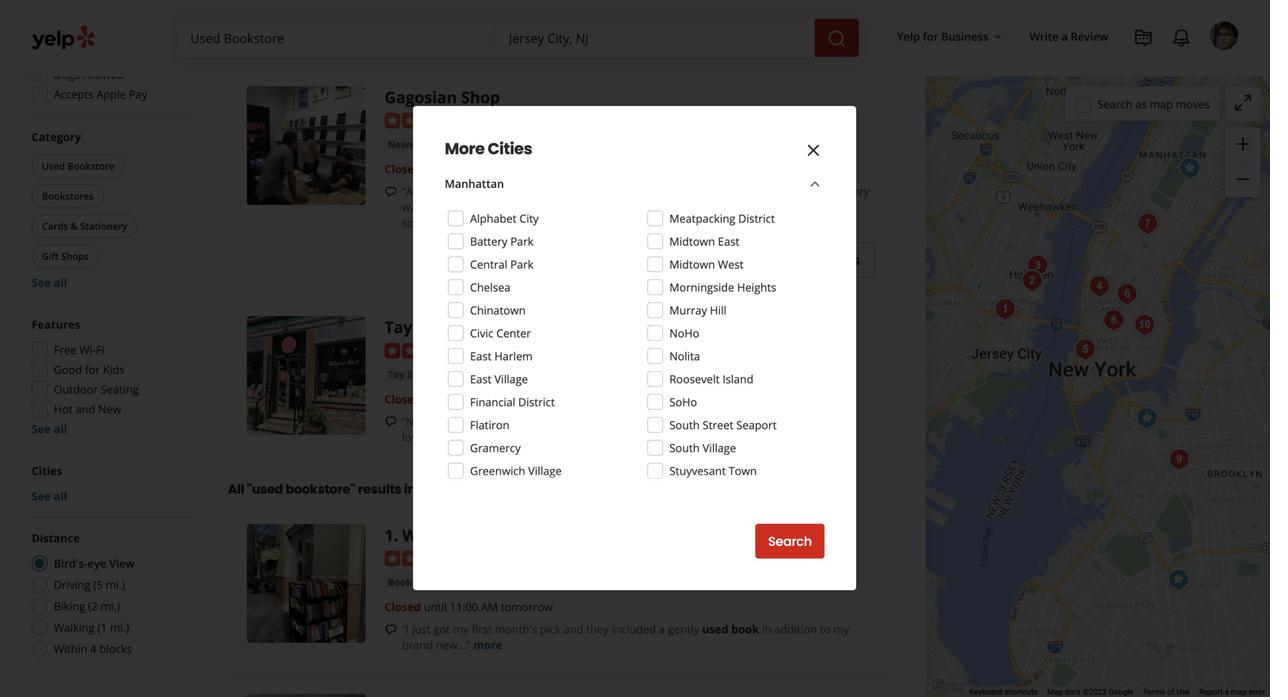Task type: locate. For each thing, give the bounding box(es) containing it.
more link
[[467, 30, 496, 45], [446, 215, 475, 230], [443, 430, 472, 445], [473, 638, 503, 653]]

all for features
[[54, 421, 67, 437]]

2 see all button from the top
[[32, 421, 67, 437]]

gramercy
[[470, 440, 521, 456]]

closed up '"new'
[[385, 392, 421, 407]]

hot
[[54, 402, 73, 417]]

of inside "this tiny cozy space located in the heart of downtown brooklyn has the perfect vibe, and charm for crystal collectors and users. 'yes' the prices are reasonable and our customer…"
[[614, 0, 624, 13]]

tomorrow up comics,
[[501, 392, 553, 407]]

0 vertical spatial taylor & co books image
[[247, 316, 366, 435]]

of left use at bottom right
[[1167, 688, 1175, 697]]

all down hot
[[54, 421, 67, 437]]

"used
[[247, 480, 283, 498]]

0 horizontal spatial all
[[99, 47, 111, 62]]

1 horizontal spatial jersey
[[526, 480, 568, 498]]

say
[[659, 184, 676, 199]]

0 vertical spatial am
[[481, 392, 498, 407]]

0 horizontal spatial used
[[455, 414, 480, 429]]

0 horizontal spatial a
[[659, 622, 665, 637]]

get directions
[[773, 251, 860, 269]]

2 accepts from the top
[[54, 87, 94, 102]]

comic books
[[450, 368, 510, 381]]

a for write
[[1062, 29, 1068, 44]]

0 vertical spatial until
[[424, 392, 447, 407]]

art galleries link
[[518, 137, 583, 152]]

& inside 'cards & stationery' button
[[71, 220, 78, 233]]

©2023
[[1083, 688, 1107, 697]]

1 am from the top
[[481, 392, 498, 407]]

more down crystal
[[467, 30, 496, 45]]

11:00
[[450, 392, 478, 407], [450, 600, 478, 615]]

1 until from the top
[[424, 392, 447, 407]]

bookstores button down the 4.3 star rating image
[[385, 575, 444, 590]]

village for east village
[[495, 372, 528, 387]]

map data ©2023 google
[[1048, 688, 1134, 697]]

2 vertical spatial &
[[438, 316, 450, 338]]

1 16 speech v2 image from the top
[[385, 0, 397, 12]]

storm.
[[547, 200, 581, 215]]

(2
[[88, 599, 98, 614]]

1 vertical spatial closed until 11:00 am tomorrow
[[385, 600, 553, 615]]

village up the financial district
[[495, 372, 528, 387]]

1 my from the left
[[453, 622, 469, 637]]

this
[[727, 184, 746, 199]]

0 vertical spatial south
[[670, 418, 700, 433]]

search inside search button
[[768, 533, 812, 550]]

housing works bookstore image
[[1098, 305, 1130, 336]]

0 vertical spatial a
[[1062, 29, 1068, 44]]

midtown down meatpacking
[[670, 234, 715, 249]]

cards up gift
[[42, 220, 68, 233]]

meatpacking
[[670, 211, 736, 226]]

unnameable books image
[[1164, 444, 1196, 476]]

bookstores down used bookstore button
[[42, 190, 94, 203]]

map left moves
[[1150, 96, 1173, 111]]

& for newspapers
[[449, 138, 456, 151]]

2 vertical spatial of
[[1167, 688, 1175, 697]]

0 vertical spatial district
[[739, 211, 775, 226]]

roosevelt
[[670, 372, 720, 387]]

1 horizontal spatial bookstores button
[[385, 575, 444, 590]]

used left "book"
[[702, 622, 729, 637]]

0 horizontal spatial first
[[472, 622, 492, 637]]

map left error
[[1231, 688, 1247, 697]]

0 vertical spatial in
[[551, 0, 560, 13]]

16 speech v2 image left "as
[[385, 186, 397, 198]]

0 vertical spatial first
[[551, 184, 571, 199]]

accepts
[[54, 27, 94, 42], [54, 87, 94, 102]]

district for financial district
[[518, 395, 555, 410]]

0 vertical spatial village
[[495, 372, 528, 387]]

space
[[477, 0, 507, 13]]

expand map image
[[1234, 93, 1253, 112]]

east for east village
[[470, 372, 492, 387]]

cards right credit
[[131, 27, 160, 42]]

tomorrow
[[501, 392, 553, 407], [501, 600, 553, 615]]

2 11:00 from the top
[[450, 600, 478, 615]]

2 vertical spatial mi.)
[[110, 620, 129, 635]]

1 vertical spatial map
[[1231, 688, 1247, 697]]

0 vertical spatial cities
[[488, 138, 532, 160]]

0 horizontal spatial map
[[1150, 96, 1173, 111]]

accepts down dogs
[[54, 87, 94, 102]]

south down soho
[[670, 418, 700, 433]]

1 vertical spatial district
[[518, 395, 555, 410]]

island
[[723, 372, 754, 387]]

for inside "new and used books, comics, curios, and toys for ditmas park's community of book- lovers!"
[[645, 414, 660, 429]]

my
[[453, 622, 469, 637], [834, 622, 849, 637]]

district down the day's
[[739, 211, 775, 226]]

5 star rating image
[[385, 343, 470, 359]]

1 vertical spatial all
[[228, 480, 244, 498]]

1 vertical spatial accepts
[[54, 87, 94, 102]]

park for battery park
[[511, 234, 534, 249]]

to left see
[[791, 200, 802, 215]]

2 vertical spatial village
[[528, 463, 562, 478]]

&
[[449, 138, 456, 151], [71, 220, 78, 233], [438, 316, 450, 338]]

0 vertical spatial closed
[[385, 162, 421, 177]]

park down 'city'
[[511, 234, 534, 249]]

more down month's
[[473, 638, 503, 653]]

my up new..."
[[453, 622, 469, 637]]

16 speech v2 image left "i
[[385, 624, 397, 636]]

accepts up open
[[54, 27, 94, 42]]

0 vertical spatial harlem
[[495, 349, 533, 364]]

4 16 speech v2 image from the top
[[385, 624, 397, 636]]

used down financial
[[455, 414, 480, 429]]

distance
[[32, 531, 80, 546]]

0 horizontal spatial bookstores link
[[385, 575, 444, 590]]

1 horizontal spatial bookstores link
[[519, 367, 579, 383]]

1 horizontal spatial word image
[[990, 294, 1021, 325]]

closed up "as
[[385, 162, 421, 177]]

soho
[[670, 395, 697, 410]]

closed up "i
[[385, 600, 421, 615]]

and down the outdoor
[[75, 402, 95, 417]]

0 vertical spatial bookstores
[[42, 190, 94, 203]]

user actions element
[[885, 20, 1261, 117]]

bookstores for the middle bookstores button
[[523, 368, 576, 381]]

11:00 down $$
[[450, 600, 478, 615]]

my right addition
[[834, 622, 849, 637]]

2 vertical spatial in
[[762, 622, 772, 637]]

map for error
[[1231, 688, 1247, 697]]

1 vertical spatial bookstores
[[523, 368, 576, 381]]

16 speech v2 image
[[385, 0, 397, 12], [385, 186, 397, 198], [385, 416, 397, 428], [385, 624, 397, 636]]

0 vertical spatial all
[[54, 275, 67, 290]]

group containing features
[[27, 317, 196, 437]]

seating
[[101, 382, 139, 397]]

more link for cozy
[[467, 30, 496, 45]]

district down town
[[712, 486, 749, 501]]

east for east harlem
[[470, 349, 492, 364]]

of left book- in the bottom right of the page
[[797, 414, 808, 429]]

downtown
[[627, 0, 682, 13]]

just
[[412, 622, 431, 637]]

until down stores
[[424, 392, 447, 407]]

a right report
[[1225, 688, 1229, 697]]

civic
[[470, 326, 494, 341]]

2 horizontal spatial of
[[1167, 688, 1175, 697]]

tomorrow for "new and used books, comics, curios, and toys for ditmas park's community of book- lovers!"
[[501, 392, 553, 407]]

am down "east village" on the bottom of the page
[[481, 392, 498, 407]]

1 horizontal spatial search
[[1098, 96, 1133, 111]]

2 vertical spatial bookstores
[[388, 576, 441, 589]]

cities inside group
[[32, 463, 62, 478]]

more link down due
[[446, 215, 475, 230]]

zoom out image
[[1234, 170, 1253, 189]]

0 horizontal spatial cards
[[42, 220, 68, 233]]

16 chevron down v2 image
[[992, 31, 1004, 43]]

1 closed until 11:00 am tomorrow from the top
[[385, 392, 553, 407]]

walking (1 mi.)
[[54, 620, 129, 635]]

terms of use link
[[1143, 688, 1190, 697]]

comic books button
[[446, 367, 513, 383]]

3 16 speech v2 image from the top
[[385, 416, 397, 428]]

chinatown
[[470, 303, 526, 318]]

& left the stationery
[[71, 220, 78, 233]]

gagosian shop link
[[385, 86, 500, 108]]

to inside in addition to my brand new..."
[[820, 622, 831, 637]]

see all button for features
[[32, 421, 67, 437]]

0 horizontal spatial word image
[[247, 524, 366, 643]]

the up see
[[816, 184, 832, 199]]

see
[[32, 275, 51, 290], [32, 421, 51, 437], [32, 489, 51, 504]]

1 horizontal spatial cities
[[488, 138, 532, 160]]

None search field
[[178, 19, 862, 57]]

village
[[495, 372, 528, 387], [703, 440, 736, 456], [528, 463, 562, 478]]

my for to
[[834, 622, 849, 637]]

0 vertical spatial midtown
[[670, 234, 715, 249]]

map
[[1048, 688, 1063, 697]]

1 vertical spatial first
[[472, 622, 492, 637]]

east harlem
[[470, 349, 533, 364]]

gagosian
[[385, 86, 457, 108]]

2 south from the top
[[670, 440, 700, 456]]

mi.) right (2
[[101, 599, 120, 614]]

see for category
[[32, 275, 51, 290]]

1 horizontal spatial bookstores
[[388, 576, 441, 589]]

1 horizontal spatial my
[[834, 622, 849, 637]]

1 see from the top
[[32, 275, 51, 290]]

0 horizontal spatial search
[[768, 533, 812, 550]]

and left users.
[[545, 14, 564, 29]]

group containing cities
[[32, 463, 196, 504]]

16 speech v2 image for "as
[[385, 186, 397, 198]]

bookstores link
[[519, 367, 579, 383], [385, 575, 444, 590]]

0 vertical spatial see all
[[32, 275, 67, 290]]

a right "write"
[[1062, 29, 1068, 44]]

1 vertical spatial all
[[54, 421, 67, 437]]

fi
[[96, 342, 105, 357]]

the bush doctor crystal factory image
[[1131, 403, 1163, 435]]

close image
[[804, 141, 823, 160]]

bookstores button down reviews)
[[519, 367, 579, 383]]

1 vertical spatial taylor & co books image
[[1163, 564, 1195, 596]]

group
[[1226, 127, 1261, 197], [28, 129, 196, 290], [27, 317, 196, 437], [32, 463, 196, 504]]

0 vertical spatial books
[[478, 316, 526, 338]]

driving
[[54, 577, 90, 592]]

word image
[[990, 294, 1021, 325], [247, 524, 366, 643]]

2 16 speech v2 image from the top
[[385, 186, 397, 198]]

2 closed until 11:00 am tomorrow from the top
[[385, 600, 553, 615]]

much up closed
[[421, 184, 450, 199]]

to right addition
[[820, 622, 831, 637]]

1 vertical spatial of
[[797, 414, 808, 429]]

2 until from the top
[[424, 600, 447, 615]]

ditmas
[[663, 414, 699, 429]]

1 vertical spatial see all
[[32, 421, 67, 437]]

my inside in addition to my brand new..."
[[834, 622, 849, 637]]

in right located
[[551, 0, 560, 13]]

east village
[[470, 372, 528, 387]]

our
[[783, 14, 801, 29]]

0 vertical spatial word image
[[990, 294, 1021, 325]]

harlem
[[495, 349, 533, 364], [470, 486, 508, 501]]

all up distance
[[54, 489, 67, 504]]

3 closed from the top
[[385, 600, 421, 615]]

2 vertical spatial see all button
[[32, 489, 67, 504]]

11:00 down comic
[[450, 392, 478, 407]]

more cities
[[445, 138, 532, 160]]

terms
[[1143, 688, 1166, 697]]

jersey down greenwich village
[[526, 480, 568, 498]]

as up see
[[801, 184, 813, 199]]

0 vertical spatial park
[[511, 234, 534, 249]]

1 south from the top
[[670, 418, 700, 433]]

1 horizontal spatial as
[[801, 184, 813, 199]]

free wi-fi
[[54, 342, 105, 357]]

taylor & co books image
[[247, 316, 366, 435], [1163, 564, 1195, 596]]

map for moves
[[1150, 96, 1173, 111]]

1 vertical spatial am
[[481, 600, 498, 615]]

1 see all from the top
[[32, 275, 67, 290]]

park for central park
[[510, 257, 534, 272]]

0 vertical spatial mi.)
[[106, 577, 125, 592]]

more for used
[[443, 430, 472, 445]]

east
[[718, 234, 740, 249], [470, 349, 492, 364], [470, 372, 492, 387]]

as up due
[[453, 184, 465, 199]]

see all button down hot
[[32, 421, 67, 437]]

1 vertical spatial see
[[32, 421, 51, 437]]

i up due
[[468, 184, 471, 199]]

much up around
[[679, 184, 708, 199]]

for down tiny
[[438, 14, 453, 29]]

district for meatpacking district
[[739, 211, 775, 226]]

1 vertical spatial park
[[510, 257, 534, 272]]

2 horizontal spatial in
[[762, 622, 772, 637]]

4 star rating image
[[385, 113, 470, 129]]

4
[[90, 642, 96, 657]]

first
[[551, 184, 571, 199], [472, 622, 492, 637]]

to up dogs allowed on the left top
[[85, 47, 96, 62]]

& for cards
[[71, 220, 78, 233]]

report a map error link
[[1200, 688, 1266, 697]]

1 vertical spatial a
[[659, 622, 665, 637]]

1 all from the top
[[54, 275, 67, 290]]

for right yelp
[[923, 29, 939, 44]]

2 am from the top
[[481, 600, 498, 615]]

midtown
[[670, 234, 715, 249], [670, 257, 715, 272]]

1 see all button from the top
[[32, 275, 67, 290]]

closed until 11:00 am tomorrow down $$
[[385, 600, 553, 615]]

0 horizontal spatial bookstores button
[[32, 184, 104, 208]]

see
[[805, 200, 822, 215]]

tomorrow for "i just got my first month's pick and they included a gently
[[501, 600, 553, 615]]

district for theater district
[[712, 486, 749, 501]]

1 11:00 from the top
[[450, 392, 478, 407]]

1 midtown from the top
[[670, 234, 715, 249]]

bookstores
[[42, 190, 94, 203], [523, 368, 576, 381], [388, 576, 441, 589]]

1 vertical spatial tomorrow
[[501, 600, 553, 615]]

map
[[1150, 96, 1173, 111], [1231, 688, 1247, 697]]

all for category
[[54, 275, 67, 290]]

strand bookstore image
[[1112, 279, 1143, 310]]

2 see from the top
[[32, 421, 51, 437]]

"this
[[402, 0, 427, 13]]

open to all
[[54, 47, 111, 62]]

and left our on the top
[[761, 14, 780, 29]]

mi.) for walking (1 mi.)
[[110, 620, 129, 635]]

bookstores button down used bookstore button
[[32, 184, 104, 208]]

midtown up morningside
[[670, 257, 715, 272]]

group containing category
[[28, 129, 196, 290]]

1 horizontal spatial first
[[551, 184, 571, 199]]

and right vibe, on the top right of page
[[841, 0, 861, 13]]

first up storm.
[[551, 184, 571, 199]]

mi.) right (5
[[106, 577, 125, 592]]

village down street
[[703, 440, 736, 456]]

gift shops button
[[32, 245, 99, 268]]

and up lovers!"
[[432, 414, 452, 429]]

gently
[[668, 622, 699, 637]]

0 horizontal spatial i
[[468, 184, 471, 199]]

book-
[[810, 414, 840, 429]]

1 vertical spatial south
[[670, 440, 700, 456]]

0 horizontal spatial new
[[98, 402, 121, 417]]

shop
[[763, 200, 788, 215]]

1 vertical spatial closed
[[385, 392, 421, 407]]

greenwich village
[[470, 463, 562, 478]]

for inside group
[[85, 362, 100, 377]]

cities inside more cities dialog
[[488, 138, 532, 160]]

2 vertical spatial see
[[32, 489, 51, 504]]

books up the (3
[[478, 316, 526, 338]]

$$
[[451, 575, 463, 590]]

see all button up distance
[[32, 489, 67, 504]]

3 all from the top
[[54, 489, 67, 504]]

south street seaport
[[670, 418, 777, 433]]

5.0 link
[[476, 341, 492, 358]]

until up got
[[424, 600, 447, 615]]

1
[[385, 524, 394, 546]]

morningside heights
[[670, 280, 777, 295]]

1 horizontal spatial in
[[551, 0, 560, 13]]

reasonable
[[700, 14, 758, 29]]

more
[[467, 30, 496, 45], [446, 215, 475, 230], [443, 430, 472, 445], [473, 638, 503, 653]]

2 midtown from the top
[[670, 257, 715, 272]]

1 accepts from the top
[[54, 27, 94, 42]]

& inside "newspapers & magazines" 'button'
[[449, 138, 456, 151]]

0 horizontal spatial bookstores
[[42, 190, 94, 203]]

district up comics,
[[518, 395, 555, 410]]

& left co at the left of page
[[438, 316, 450, 338]]

1 vertical spatial cards
[[42, 220, 68, 233]]

1 horizontal spatial map
[[1231, 688, 1247, 697]]

new down 'seating'
[[98, 402, 121, 417]]

more for as
[[446, 215, 475, 230]]

bookstores link down reviews)
[[519, 367, 579, 383]]

closed for "i just got my first month's pick and they included a gently
[[385, 600, 421, 615]]

2 horizontal spatial bookstores
[[523, 368, 576, 381]]

2 vertical spatial district
[[712, 486, 749, 501]]

2 all from the top
[[54, 421, 67, 437]]

see all down hot
[[32, 421, 67, 437]]

midtown for midtown east
[[670, 234, 715, 249]]

1 vertical spatial see all button
[[32, 421, 67, 437]]

1 much from the left
[[421, 184, 450, 199]]

i up few
[[625, 184, 628, 199]]

perfect
[[775, 0, 811, 13]]

new down greenwich village
[[496, 480, 523, 498]]

option group
[[27, 530, 196, 662]]

tomorrow up month's
[[501, 600, 553, 615]]

more down due
[[446, 215, 475, 230]]

newspapers & magazines
[[388, 138, 508, 151]]

1 vertical spatial mi.)
[[101, 599, 120, 614]]

in right the results
[[404, 480, 416, 498]]

0 vertical spatial see
[[32, 275, 51, 290]]

1 vertical spatial harlem
[[470, 486, 508, 501]]

the right be
[[531, 184, 548, 199]]

used inside "new and used books, comics, curios, and toys for ditmas park's community of book- lovers!"
[[455, 414, 480, 429]]

of inside "new and used books, comics, curios, and toys for ditmas park's community of book- lovers!"
[[797, 414, 808, 429]]

bookstores down reviews)
[[523, 368, 576, 381]]

2 my from the left
[[834, 622, 849, 637]]

all left "used
[[228, 480, 244, 498]]

1 horizontal spatial cards
[[131, 27, 160, 42]]

bookstores down the 4.3 star rating image
[[388, 576, 441, 589]]

review
[[1071, 29, 1109, 44]]

for right the toys
[[645, 414, 660, 429]]

for inside button
[[923, 29, 939, 44]]

moves
[[1176, 96, 1210, 111]]

1 horizontal spatial of
[[797, 414, 808, 429]]

as left moves
[[1136, 96, 1147, 111]]

1 horizontal spatial a
[[1062, 29, 1068, 44]]

(1
[[97, 620, 107, 635]]

0 vertical spatial &
[[449, 138, 456, 151]]

am up month's
[[481, 600, 498, 615]]

2 closed from the top
[[385, 392, 421, 407]]

3 see all button from the top
[[32, 489, 67, 504]]

south up stuyvesant
[[670, 440, 700, 456]]

& left magazines
[[449, 138, 456, 151]]

midtown for midtown west
[[670, 257, 715, 272]]

good
[[54, 362, 82, 377]]

all up allowed
[[99, 47, 111, 62]]

16 speech v2 image left "this
[[385, 0, 397, 12]]

books down 'east harlem'
[[481, 368, 510, 381]]

1 vertical spatial books
[[481, 368, 510, 381]]

2 see all from the top
[[32, 421, 67, 437]]

see all for features
[[32, 421, 67, 437]]

2 horizontal spatial a
[[1225, 688, 1229, 697]]

users.
[[567, 14, 598, 29]]

1 vertical spatial search
[[768, 533, 812, 550]]

1 tomorrow from the top
[[501, 392, 553, 407]]

my for got
[[453, 622, 469, 637]]

0 vertical spatial tomorrow
[[501, 392, 553, 407]]

2 vertical spatial a
[[1225, 688, 1229, 697]]

taylor
[[385, 316, 434, 338]]

2 tomorrow from the top
[[501, 600, 553, 615]]

0 vertical spatial 11:00
[[450, 392, 478, 407]]

3 see from the top
[[32, 489, 51, 504]]

a left gently
[[659, 622, 665, 637]]

vibe,
[[814, 0, 838, 13]]

1 vertical spatial in
[[404, 480, 416, 498]]

am for "i just got my first month's pick and they included a gently
[[481, 600, 498, 615]]



Task type: describe. For each thing, give the bounding box(es) containing it.
results
[[358, 480, 402, 498]]

in inside "this tiny cozy space located in the heart of downtown brooklyn has the perfect vibe, and charm for crystal collectors and users. 'yes' the prices are reasonable and our customer…"
[[551, 0, 560, 13]]

financial
[[470, 395, 515, 410]]

the down want
[[497, 200, 514, 215]]

2 horizontal spatial as
[[1136, 96, 1147, 111]]

noho
[[670, 326, 700, 341]]

gagosian shop image
[[1174, 153, 1206, 184]]

apple
[[96, 87, 126, 102]]

11:00 for "new and used books, comics, curios, and toys for ditmas park's community of book- lovers!"
[[450, 392, 478, 407]]

the up users.
[[563, 0, 580, 13]]

"as much as i want to be the first reviewer- i can't say much on this day's visit as the gallery was closed due to the snow storm. spent few minutes around the gift shop to see some…"
[[402, 184, 869, 230]]

village for south village
[[703, 440, 736, 456]]

and left the toys
[[598, 414, 617, 429]]

prices
[[647, 14, 677, 29]]

map region
[[895, 0, 1270, 697]]

yelp for business button
[[891, 22, 1011, 51]]

1 vertical spatial bookstores link
[[385, 575, 444, 590]]

2 jersey from the left
[[526, 480, 568, 498]]

more link for as
[[446, 215, 475, 230]]

1 vertical spatial word image
[[247, 524, 366, 643]]

community
[[736, 414, 794, 429]]

search for search as map moves
[[1098, 96, 1133, 111]]

"i just got my first month's pick and they included a gently used book
[[402, 622, 759, 637]]

1 horizontal spatial all
[[228, 480, 244, 498]]

16 speech v2 image for "this
[[385, 0, 397, 12]]

am for "new and used books, comics, curios, and toys for ditmas park's community of book- lovers!"
[[481, 392, 498, 407]]

the down this
[[724, 200, 741, 215]]

walking
[[54, 620, 95, 635]]

to left be
[[502, 184, 512, 199]]

park's
[[702, 414, 733, 429]]

cards inside button
[[42, 220, 68, 233]]

& for taylor
[[438, 316, 450, 338]]

first inside ""as much as i want to be the first reviewer- i can't say much on this day's visit as the gallery was closed due to the snow storm. spent few minutes around the gift shop to see some…""
[[551, 184, 571, 199]]

1 horizontal spatial used
[[702, 622, 729, 637]]

"i
[[402, 622, 409, 637]]

closed until 11:00 am tomorrow for "i just got my first month's pick and they included a gently
[[385, 600, 553, 615]]

book club bar image
[[1129, 309, 1161, 341]]

more
[[445, 138, 485, 160]]

visit
[[778, 184, 798, 199]]

used
[[42, 159, 65, 173]]

2 vertical spatial bookstores button
[[385, 575, 444, 590]]

the right 'yes'
[[627, 14, 644, 29]]

civic center
[[470, 326, 531, 341]]

features
[[32, 317, 80, 332]]

3 see all from the top
[[32, 489, 67, 504]]

little city books image
[[1017, 265, 1048, 297]]

"this tiny cozy space located in the heart of downtown brooklyn has the perfect vibe, and charm for crystal collectors and users. 'yes' the prices are reasonable and our customer…"
[[402, 0, 861, 45]]

see for features
[[32, 421, 51, 437]]

11:00 for "i just got my first month's pick and they included a gently
[[450, 600, 478, 615]]

see all button for category
[[32, 275, 67, 290]]

in inside in addition to my brand new..."
[[762, 622, 772, 637]]

4.3 star rating image
[[385, 551, 470, 567]]

alphabet city
[[470, 211, 539, 226]]

shortcuts
[[1005, 688, 1038, 697]]

(3
[[495, 342, 505, 357]]

new..."
[[436, 638, 470, 653]]

left bank books image
[[1084, 271, 1116, 302]]

galleries
[[539, 138, 580, 151]]

gagosian shop image
[[247, 86, 366, 205]]

newspapers & magazines link
[[385, 137, 512, 152]]

roosevelt island
[[670, 372, 754, 387]]

1 closed from the top
[[385, 162, 421, 177]]

closed until 11:00 am tomorrow for "new and used books, comics, curios, and toys for ditmas park's community of book- lovers!"
[[385, 392, 553, 407]]

1 jersey from the left
[[419, 480, 461, 498]]

want
[[474, 184, 499, 199]]

keyboard shortcuts
[[970, 688, 1038, 697]]

24 chevron down v2 image
[[806, 174, 825, 193]]

accepts for accepts apple pay
[[54, 87, 94, 102]]

chelsea
[[470, 280, 511, 295]]

shops
[[61, 250, 89, 263]]

art
[[521, 138, 536, 151]]

city,
[[464, 480, 493, 498]]

books inside button
[[481, 368, 510, 381]]

toy
[[388, 368, 405, 381]]

newspapers
[[388, 138, 446, 151]]

outdoor seating
[[54, 382, 139, 397]]

tiny
[[430, 0, 449, 13]]

newspapers & magazines button
[[385, 137, 512, 152]]

bookstore"
[[286, 480, 355, 498]]

they
[[586, 622, 609, 637]]

bird's-eye view
[[54, 556, 135, 571]]

2 much from the left
[[679, 184, 708, 199]]

keyboard
[[970, 688, 1003, 697]]

minutes
[[638, 200, 680, 215]]

1 vertical spatial bookstores button
[[519, 367, 579, 383]]

driving (5 mi.)
[[54, 577, 125, 592]]

city
[[520, 211, 539, 226]]

snow
[[517, 200, 544, 215]]

south for south village
[[670, 440, 700, 456]]

heights
[[737, 280, 777, 295]]

taylor & co books
[[385, 316, 526, 338]]

more link down month's
[[473, 638, 503, 653]]

get directions link
[[758, 243, 875, 277]]

.
[[394, 524, 398, 546]]

search for search
[[768, 533, 812, 550]]

more for cozy
[[467, 30, 496, 45]]

brand
[[402, 638, 433, 653]]

search image
[[828, 29, 847, 48]]

comic
[[450, 368, 479, 381]]

accepts for accepts credit cards
[[54, 27, 94, 42]]

notifications image
[[1172, 29, 1191, 48]]

lovers!"
[[402, 430, 440, 445]]

be
[[515, 184, 528, 199]]

books,
[[483, 414, 517, 429]]

zoom in image
[[1234, 135, 1253, 154]]

greenwich
[[470, 463, 525, 478]]

until for "new and used books, comics, curios, and toys for ditmas park's community of book- lovers!"
[[424, 392, 447, 407]]

2 i from the left
[[625, 184, 628, 199]]

cozy
[[452, 0, 475, 13]]

used bookstore
[[42, 159, 115, 173]]

get
[[773, 251, 795, 269]]

has
[[734, 0, 752, 13]]

co
[[454, 316, 474, 338]]

manhattan
[[445, 176, 504, 191]]

1 vertical spatial new
[[496, 480, 523, 498]]

to down want
[[484, 200, 494, 215]]

meatpacking district
[[670, 211, 775, 226]]

google image
[[930, 677, 982, 697]]

bookstore
[[67, 159, 115, 173]]

symposia bookstore image
[[1022, 250, 1054, 282]]

kids
[[103, 362, 124, 377]]

gift
[[743, 200, 760, 215]]

the mysterious bookshop image
[[1070, 334, 1101, 366]]

1 . word
[[385, 524, 452, 546]]

for inside "this tiny cozy space located in the heart of downtown brooklyn has the perfect vibe, and charm for crystal collectors and users. 'yes' the prices are reasonable and our customer…"
[[438, 14, 453, 29]]

see all for category
[[32, 275, 67, 290]]

"new and used books, comics, curios, and toys for ditmas park's community of book- lovers!"
[[402, 414, 840, 445]]

0 horizontal spatial taylor & co books image
[[247, 316, 366, 435]]

biking (2 mi.)
[[54, 599, 120, 614]]

all "used bookstore" results in jersey city, new jersey
[[228, 480, 568, 498]]

0 horizontal spatial in
[[404, 480, 416, 498]]

closed for "new and used books, comics, curios, and toys for ditmas park's community of book- lovers!"
[[385, 392, 421, 407]]

credit
[[96, 27, 128, 42]]

few
[[616, 200, 635, 215]]

1 i from the left
[[468, 184, 471, 199]]

more link for used
[[443, 430, 472, 445]]

within 4 blocks
[[54, 642, 132, 657]]

village for greenwich village
[[528, 463, 562, 478]]

0 vertical spatial bookstores button
[[32, 184, 104, 208]]

book
[[732, 622, 759, 637]]

the right has
[[755, 0, 772, 13]]

curios,
[[561, 414, 595, 429]]

bookstores for bookstores button to the top
[[42, 190, 94, 203]]

bookstores for the bottommost bookstores button
[[388, 576, 441, 589]]

more cities dialog
[[0, 0, 1270, 697]]

bookoff - new york image
[[1132, 208, 1164, 240]]

option group containing distance
[[27, 530, 196, 662]]

around
[[683, 200, 721, 215]]

dogs
[[54, 67, 80, 82]]

0 horizontal spatial as
[[453, 184, 465, 199]]

nolita
[[670, 349, 700, 364]]

new inside group
[[98, 402, 121, 417]]

included
[[612, 622, 656, 637]]

a for report
[[1225, 688, 1229, 697]]

until for "i just got my first month's pick and they included a gently
[[424, 600, 447, 615]]

bird's-
[[54, 556, 88, 571]]

mi.) for driving (5 mi.)
[[106, 577, 125, 592]]

16 speech v2 image for "new
[[385, 416, 397, 428]]

0 vertical spatial east
[[718, 234, 740, 249]]

projects image
[[1134, 29, 1153, 48]]

day's
[[749, 184, 775, 199]]

south for south street seaport
[[670, 418, 700, 433]]

mi.) for biking (2 mi.)
[[101, 599, 120, 614]]

and right pick
[[564, 622, 584, 637]]

reviews)
[[508, 342, 550, 357]]

got
[[434, 622, 450, 637]]



Task type: vqa. For each thing, say whether or not it's contained in the screenshot.
bottom so
no



